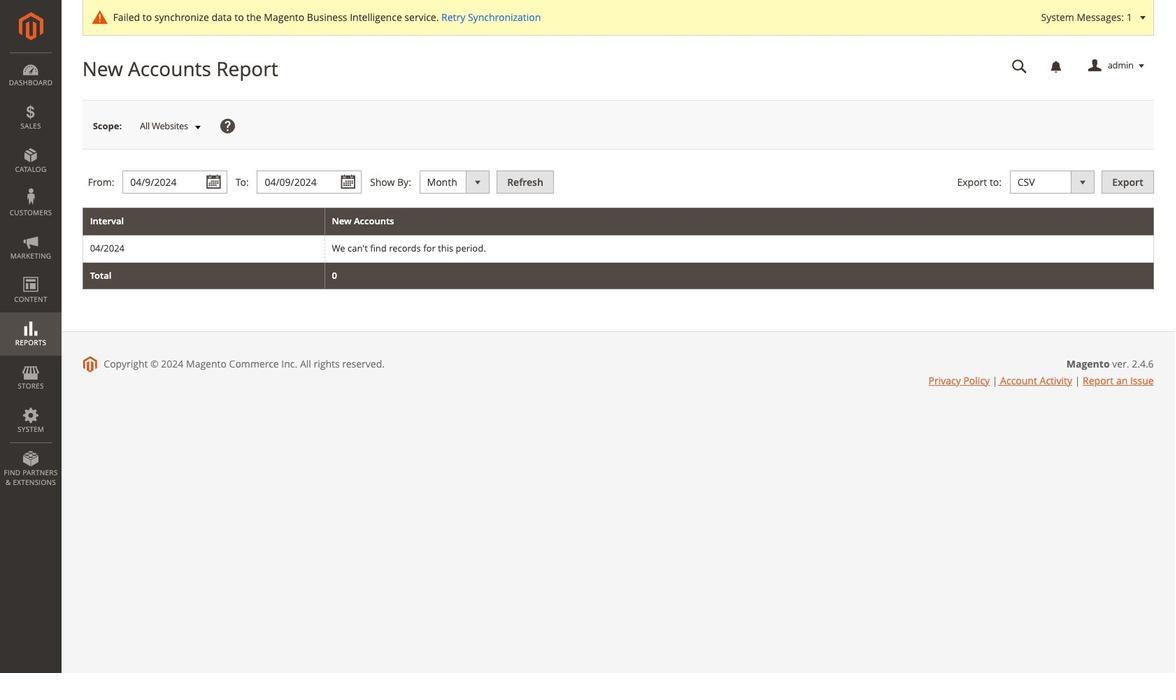 Task type: describe. For each thing, give the bounding box(es) containing it.
magento admin panel image
[[19, 12, 43, 41]]



Task type: locate. For each thing, give the bounding box(es) containing it.
None text field
[[1002, 54, 1037, 78], [123, 171, 228, 194], [257, 171, 362, 194], [1002, 54, 1037, 78], [123, 171, 228, 194], [257, 171, 362, 194]]

menu bar
[[0, 52, 62, 495]]



